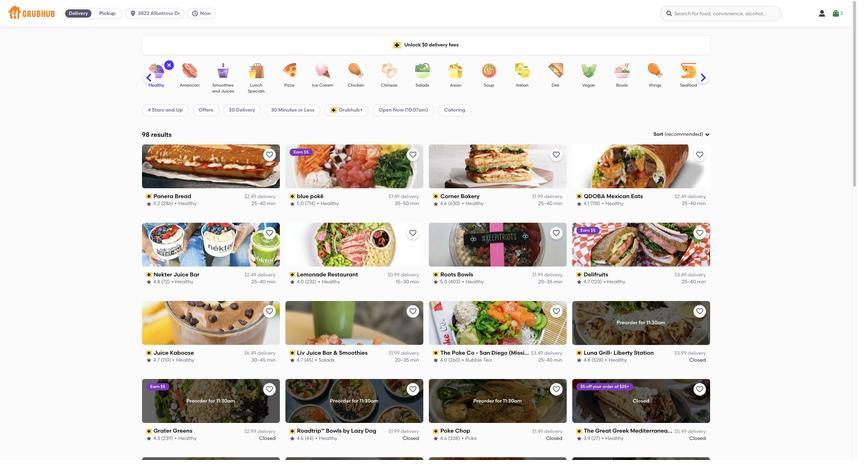 Task type: locate. For each thing, give the bounding box(es) containing it.
• right (72) at the left bottom of the page
[[172, 279, 174, 285]]

healthy down bakery
[[466, 201, 484, 207]]

4.8 (528)
[[584, 357, 604, 363]]

• down "grater greens"
[[175, 436, 177, 442]]

smoothies right &
[[339, 350, 368, 356]]

• healthy down qdoba mexican eats
[[602, 201, 624, 207]]

closed for grater greens
[[259, 436, 276, 442]]

min for blue pokē
[[410, 201, 419, 207]]

• healthy down greens
[[175, 436, 197, 442]]

0 vertical spatial smoothies
[[212, 83, 234, 88]]

star icon image left 4.2
[[146, 201, 152, 207]]

bowls up (403)
[[457, 271, 473, 278]]

subscription pass image left great
[[576, 429, 583, 434]]

4.3 (239)
[[153, 436, 173, 442]]

1 horizontal spatial 20–35 min
[[539, 279, 563, 285]]

bar right nekter
[[190, 271, 200, 278]]

0 vertical spatial and
[[212, 89, 220, 94]]

save this restaurant button for corner bakery
[[550, 149, 563, 161]]

• healthy for blue pokē
[[317, 201, 339, 207]]

svg image
[[166, 62, 172, 68]]

star icon image for panera bread
[[146, 201, 152, 207]]

0 vertical spatial delivery
[[69, 10, 88, 16]]

delivery for panera bread
[[257, 194, 276, 200]]

bowls left by
[[326, 428, 342, 434]]

0 horizontal spatial bowls
[[326, 428, 342, 434]]

star icon image for the poke co - san diego (mission valley)
[[433, 358, 439, 363]]

and left up
[[165, 107, 175, 113]]

$0 right unlock
[[422, 42, 428, 48]]

1 vertical spatial 4.8
[[584, 357, 591, 363]]

2 vertical spatial poke
[[466, 436, 477, 442]]

(630)
[[448, 201, 460, 207]]

1 vertical spatial now
[[393, 107, 404, 113]]

delivery for liv juice bar & smoothies
[[401, 350, 419, 356]]

4.8 down luna
[[584, 357, 591, 363]]

smoothies and juices image
[[211, 63, 235, 78]]

0 horizontal spatial 4.8
[[153, 279, 160, 285]]

• healthy down bread
[[175, 201, 197, 207]]

star icon image left 5.0 (714)
[[290, 201, 295, 207]]

3822 albatross dr button
[[125, 8, 187, 19]]

1 horizontal spatial $3.49 delivery
[[675, 272, 706, 278]]

(
[[665, 131, 667, 137]]

1 vertical spatial delivery
[[236, 107, 255, 113]]

eats
[[631, 193, 643, 200]]

• healthy for luna grill- liberty station
[[605, 357, 627, 363]]

healthy for nekter
[[175, 279, 193, 285]]

bar
[[190, 271, 200, 278], [323, 350, 332, 356]]

$1.99 for corner bakery
[[532, 194, 543, 200]]

0 horizontal spatial earn
[[150, 384, 160, 389]]

• for grater greens
[[175, 436, 177, 442]]

juice up (45)
[[306, 350, 321, 356]]

1 horizontal spatial 5.0
[[440, 279, 447, 285]]

for for grater greens
[[209, 398, 215, 404]]

4.6 left (338)
[[440, 436, 447, 442]]

delivery for the great greek mediterranean grill
[[688, 429, 706, 434]]

save this restaurant image for qdoba mexican eats
[[696, 151, 704, 159]]

subscription pass image for blue pokē
[[290, 194, 296, 199]]

0 horizontal spatial delivery
[[69, 10, 88, 16]]

0 horizontal spatial bar
[[190, 271, 200, 278]]

save this restaurant button for the poke co - san diego (mission valley)
[[550, 305, 563, 318]]

(260)
[[448, 357, 460, 363]]

• healthy right '(123)'
[[604, 279, 626, 285]]

min for juice kaboose
[[267, 357, 276, 363]]

save this restaurant image for roadtrip™ bowls by lazy dog
[[409, 386, 417, 394]]

juice kaboose logo image
[[142, 301, 280, 345]]

0 vertical spatial salads
[[416, 83, 429, 88]]

4.0 for the poke co - san diego (mission valley)
[[440, 357, 447, 363]]

1 vertical spatial bar
[[323, 350, 332, 356]]

0 vertical spatial $0
[[422, 42, 428, 48]]

deli
[[552, 83, 559, 88]]

2 vertical spatial earn
[[150, 384, 160, 389]]

delivery for poke chop
[[544, 429, 563, 434]]

4.6 down corner
[[440, 201, 447, 207]]

0 vertical spatial now
[[200, 10, 211, 16]]

1 vertical spatial and
[[165, 107, 175, 113]]

min for lemonade restaurant
[[410, 279, 419, 285]]

the up 3.9
[[584, 428, 594, 434]]

0 horizontal spatial earn $5
[[150, 384, 165, 389]]

4.0 left (232)
[[297, 279, 304, 285]]

0 vertical spatial 20–35
[[539, 279, 553, 285]]

$5.49
[[675, 429, 687, 434]]

bar for liv juice bar & smoothies
[[323, 350, 332, 356]]

healthy down the greek
[[606, 436, 624, 442]]

delivery down specials on the top
[[236, 107, 255, 113]]

1 vertical spatial $0
[[229, 107, 235, 113]]

bar up • salads in the bottom left of the page
[[323, 350, 332, 356]]

min for panera bread
[[267, 201, 276, 207]]

• healthy down "luna grill- liberty station"
[[605, 357, 627, 363]]

30–45
[[251, 357, 266, 363]]

healthy for grater
[[178, 436, 197, 442]]

25–40 min for nekter juice bar
[[252, 279, 276, 285]]

11:30am for grater greens
[[216, 398, 235, 404]]

bowls down bowls image in the top of the page
[[616, 83, 628, 88]]

subscription pass image left liv
[[290, 351, 296, 356]]

15–30
[[396, 279, 409, 285]]

subscription pass image for poke chop
[[433, 429, 439, 434]]

0 horizontal spatial $3.49 delivery
[[531, 350, 563, 356]]

unlock
[[404, 42, 421, 48]]

4.7 left (110) at the left
[[153, 357, 160, 363]]

1 vertical spatial 5.0
[[440, 279, 447, 285]]

grubhub plus flag logo image
[[393, 42, 402, 48], [330, 108, 337, 113]]

healthy down bread
[[178, 201, 197, 207]]

• down chop
[[462, 436, 464, 442]]

star icon image left 4.0 (232)
[[290, 279, 295, 285]]

• right (27)
[[602, 436, 604, 442]]

0 vertical spatial $3.49
[[675, 272, 687, 278]]

closed for luna grill- liberty station
[[690, 357, 706, 363]]

• right (403)
[[462, 279, 464, 285]]

bar for nekter juice bar
[[190, 271, 200, 278]]

1 horizontal spatial 4.8
[[584, 357, 591, 363]]

• healthy down nekter juice bar
[[172, 279, 193, 285]]

20–35 for roots bowls
[[539, 279, 553, 285]]

1 horizontal spatial 4.0
[[440, 357, 447, 363]]

cream
[[319, 83, 333, 88]]

4.7 down liv
[[297, 357, 303, 363]]

delivery for delifruits
[[688, 272, 706, 278]]

• healthy down roadtrip™ bowls by lazy dog
[[315, 436, 337, 442]]

subscription pass image
[[146, 194, 152, 199], [290, 272, 296, 277], [433, 272, 439, 277], [290, 351, 296, 356], [576, 351, 583, 356], [290, 429, 296, 434], [576, 429, 583, 434]]

1 horizontal spatial bar
[[323, 350, 332, 356]]

0 horizontal spatial juice
[[154, 350, 169, 356]]

the poke co - san diego (mission valley) logo image
[[429, 301, 567, 345]]

(123)
[[591, 279, 602, 285]]

$0.99 delivery
[[388, 272, 419, 278]]

preorder for 11:30am for grater greens
[[187, 398, 235, 404]]

earn $5 for delifruits
[[581, 228, 596, 233]]

1 vertical spatial smoothies
[[339, 350, 368, 356]]

4.8 left (72) at the left bottom of the page
[[153, 279, 160, 285]]

healthy for juice
[[176, 357, 194, 363]]

healthy down roadtrip™ bowls by lazy dog
[[319, 436, 337, 442]]

4.2
[[153, 201, 160, 207]]

smoothies up juices
[[212, 83, 234, 88]]

1 horizontal spatial juice
[[173, 271, 189, 278]]

main navigation navigation
[[0, 0, 852, 27]]

subscription pass image left luna
[[576, 351, 583, 356]]

25–40 for delifruits
[[682, 279, 696, 285]]

3.9
[[584, 436, 590, 442]]

1 vertical spatial $3.49
[[531, 350, 543, 356]]

30 minutes or less
[[271, 107, 315, 113]]

1 vertical spatial $3.49 delivery
[[531, 350, 563, 356]]

1 horizontal spatial $0
[[422, 42, 428, 48]]

0 horizontal spatial and
[[165, 107, 175, 113]]

(44)
[[305, 436, 314, 442]]

subscription pass image for panera bread
[[146, 194, 152, 199]]

delivery for blue pokē
[[401, 194, 419, 200]]

chinese image
[[377, 63, 401, 78]]

$7.49
[[389, 194, 400, 200]]

lemonade restaurant
[[297, 271, 358, 278]]

3.9 (27)
[[584, 436, 600, 442]]

delivery for nekter juice bar
[[257, 272, 276, 278]]

star icon image left 4.7 (45)
[[290, 358, 295, 363]]

healthy down roots bowls
[[466, 279, 484, 285]]

juices
[[221, 89, 234, 94]]

and left juices
[[212, 89, 220, 94]]

pickup
[[99, 10, 116, 16]]

1 vertical spatial 4.0
[[440, 357, 447, 363]]

pizza
[[284, 83, 295, 88]]

None field
[[654, 131, 710, 138]]

delivery left the pickup
[[69, 10, 88, 16]]

1 horizontal spatial the
[[584, 428, 594, 434]]

star icon image left 4.7 (110)
[[146, 358, 152, 363]]

• down the "pokē" in the top of the page
[[317, 201, 319, 207]]

healthy down qdoba mexican eats
[[606, 201, 624, 207]]

• right '(123)'
[[604, 279, 606, 285]]

for for poke chop
[[495, 398, 502, 404]]

0 horizontal spatial grubhub plus flag logo image
[[330, 108, 337, 113]]

(mission
[[509, 350, 531, 356]]

star icon image
[[146, 201, 152, 207], [290, 201, 295, 207], [433, 201, 439, 207], [576, 201, 582, 207], [146, 279, 152, 285], [290, 279, 295, 285], [433, 279, 439, 285], [576, 279, 582, 285], [146, 358, 152, 363], [290, 358, 295, 363], [433, 358, 439, 363], [576, 358, 582, 363], [146, 436, 152, 442], [290, 436, 295, 442], [433, 436, 439, 442], [576, 436, 582, 442]]

star icon image left 4.1
[[576, 201, 582, 207]]

preorder for 11:30am
[[617, 320, 666, 326], [187, 398, 235, 404], [330, 398, 379, 404], [474, 398, 522, 404]]

save this restaurant button for liv juice bar & smoothies
[[407, 305, 419, 318]]

$1.99 delivery for roadtrip™ bowls by lazy dog
[[389, 429, 419, 434]]

0 vertical spatial 4.8
[[153, 279, 160, 285]]

save this restaurant image for corner bakery
[[552, 151, 561, 159]]

1 horizontal spatial grubhub plus flag logo image
[[393, 42, 402, 48]]

0 horizontal spatial $0
[[229, 107, 235, 113]]

$1.99 delivery
[[532, 194, 563, 200], [532, 272, 563, 278], [389, 350, 419, 356], [389, 429, 419, 434]]

$5 for blue pokē
[[304, 150, 309, 154]]

4.6 left (44)
[[297, 436, 304, 442]]

healthy for the
[[606, 436, 624, 442]]

preorder for grill-
[[617, 320, 638, 326]]

corner bakery logo image
[[429, 144, 567, 188]]

(286)
[[161, 201, 173, 207]]

2 horizontal spatial juice
[[306, 350, 321, 356]]

healthy for roots
[[466, 279, 484, 285]]

now right dr
[[200, 10, 211, 16]]

open now (10:07am)
[[379, 107, 428, 113]]

lunch specials
[[248, 83, 265, 94]]

• for qdoba mexican eats
[[602, 201, 604, 207]]

delivery for juice kaboose
[[257, 350, 276, 356]]

5.0 for blue pokē
[[297, 201, 304, 207]]

1 vertical spatial poke
[[441, 428, 454, 434]]

unlock $0 delivery fees
[[404, 42, 459, 48]]

pickup button
[[93, 8, 122, 19]]

• healthy for corner bakery
[[462, 201, 484, 207]]

Search for food, convenience, alcohol... search field
[[660, 6, 782, 21]]

1 horizontal spatial $3.49
[[675, 272, 687, 278]]

the up 4.0 (260)
[[441, 350, 451, 356]]

1 vertical spatial grubhub plus flag logo image
[[330, 108, 337, 113]]

star icon image for roadtrip™ bowls by lazy dog
[[290, 436, 295, 442]]

star icon image left 4.6 (44) on the left bottom
[[290, 436, 295, 442]]

3
[[840, 10, 843, 16]]

20–35 min
[[539, 279, 563, 285], [395, 357, 419, 363]]

none field containing sort
[[654, 131, 710, 138]]

1 vertical spatial the
[[584, 428, 594, 434]]

healthy for roadtrip™
[[319, 436, 337, 442]]

5.0 down blue
[[297, 201, 304, 207]]

2 vertical spatial earn $5
[[150, 384, 165, 389]]

subscription pass image
[[290, 194, 296, 199], [433, 194, 439, 199], [576, 194, 583, 199], [146, 272, 152, 277], [576, 272, 583, 277], [146, 351, 152, 356], [433, 351, 439, 356], [146, 429, 152, 434], [433, 429, 439, 434]]

0 horizontal spatial $3.49
[[531, 350, 543, 356]]

recommended
[[667, 131, 702, 137]]

• for poke chop
[[462, 436, 464, 442]]

1 horizontal spatial 4.7
[[297, 357, 303, 363]]

bowls image
[[610, 63, 634, 78]]

$0 down juices
[[229, 107, 235, 113]]

• healthy
[[175, 201, 197, 207], [317, 201, 339, 207], [462, 201, 484, 207], [602, 201, 624, 207], [172, 279, 193, 285], [318, 279, 340, 285], [462, 279, 484, 285], [604, 279, 626, 285], [173, 357, 194, 363], [605, 357, 627, 363], [175, 436, 197, 442], [315, 436, 337, 442], [602, 436, 624, 442]]

svg image
[[818, 9, 827, 18], [832, 9, 840, 18], [130, 10, 137, 17], [192, 10, 199, 17], [666, 10, 673, 17], [705, 132, 710, 137]]

• right the (118) in the top right of the page
[[602, 201, 604, 207]]

1 horizontal spatial earn $5
[[294, 150, 309, 154]]

subscription pass image for the poke co - san diego (mission valley)
[[433, 351, 439, 356]]

smoothies inside "smoothies and juices"
[[212, 83, 234, 88]]

star icon image left 4.0 (260)
[[433, 358, 439, 363]]

• healthy down the kaboose
[[173, 357, 194, 363]]

0 horizontal spatial 5.0
[[297, 201, 304, 207]]

grubhub plus flag logo image left the grubhub+
[[330, 108, 337, 113]]

delivery
[[429, 42, 448, 48], [257, 194, 276, 200], [401, 194, 419, 200], [544, 194, 563, 200], [688, 194, 706, 200], [257, 272, 276, 278], [401, 272, 419, 278], [544, 272, 563, 278], [688, 272, 706, 278], [257, 350, 276, 356], [401, 350, 419, 356], [544, 350, 563, 356], [688, 350, 706, 356], [257, 429, 276, 434], [401, 429, 419, 434], [544, 429, 563, 434], [688, 429, 706, 434]]

juice for liv
[[306, 350, 321, 356]]

1 vertical spatial earn $5
[[581, 228, 596, 233]]

star icon image left 5.0 (403)
[[433, 279, 439, 285]]

• for juice kaboose
[[173, 357, 174, 363]]

juice right nekter
[[173, 271, 189, 278]]

5.0 (403)
[[440, 279, 460, 285]]

earn for grater greens
[[150, 384, 160, 389]]

save this restaurant button for juice kaboose
[[263, 305, 276, 318]]

subscription pass image left lemonade
[[290, 272, 296, 277]]

deli image
[[544, 63, 568, 78]]

0 horizontal spatial smoothies
[[212, 83, 234, 88]]

0 horizontal spatial 20–35 min
[[395, 357, 419, 363]]

the for the great greek mediterranean grill
[[584, 428, 594, 434]]

specials
[[248, 89, 265, 94]]

healthy down lemonade restaurant
[[322, 279, 340, 285]]

1 horizontal spatial and
[[212, 89, 220, 94]]

• down the corner bakery
[[462, 201, 464, 207]]

4.0
[[297, 279, 304, 285], [440, 357, 447, 363]]

valley)
[[533, 350, 551, 356]]

panera bread logo image
[[142, 144, 280, 188]]

0 horizontal spatial 4.0
[[297, 279, 304, 285]]

• down juice kaboose
[[173, 357, 174, 363]]

0 vertical spatial poke
[[452, 350, 465, 356]]

star icon image left 4.7 (123) on the bottom of page
[[576, 279, 582, 285]]

min
[[267, 201, 276, 207], [410, 201, 419, 207], [554, 201, 563, 207], [697, 201, 706, 207], [267, 279, 276, 285], [410, 279, 419, 285], [554, 279, 563, 285], [697, 279, 706, 285], [267, 357, 276, 363], [410, 357, 419, 363], [554, 357, 563, 363]]

2 horizontal spatial earn
[[581, 228, 590, 233]]

35–50 min
[[395, 201, 419, 207]]

11:30am for roadtrip™ bowls by lazy dog
[[360, 398, 379, 404]]

save this restaurant image
[[409, 151, 417, 159], [552, 229, 561, 237], [696, 229, 704, 237], [265, 307, 274, 316], [696, 307, 704, 316], [265, 386, 274, 394], [696, 386, 704, 394]]

• for nekter juice bar
[[172, 279, 174, 285]]

$5.49 delivery
[[675, 429, 706, 434]]

delivery for grater greens
[[257, 429, 276, 434]]

salads down the liv juice bar & smoothies in the left bottom of the page
[[319, 357, 335, 363]]

healthy down greens
[[178, 436, 197, 442]]

(528)
[[592, 357, 604, 363]]

• down the panera bread
[[175, 201, 177, 207]]

earn $5
[[294, 150, 309, 154], [581, 228, 596, 233], [150, 384, 165, 389]]

1 horizontal spatial earn
[[294, 150, 303, 154]]

smoothies
[[212, 83, 234, 88], [339, 350, 368, 356]]

svg image inside now button
[[192, 10, 199, 17]]

minutes
[[278, 107, 297, 113]]

star icon image left 4.3
[[146, 436, 152, 442]]

soup image
[[477, 63, 501, 78]]

0 vertical spatial 5.0
[[297, 201, 304, 207]]

25–40 min
[[252, 201, 276, 207], [539, 201, 563, 207], [682, 201, 706, 207], [252, 279, 276, 285], [682, 279, 706, 285], [539, 357, 563, 363]]

0 horizontal spatial 20–35
[[395, 357, 409, 363]]

subscription pass image for luna grill- liberty station
[[576, 351, 583, 356]]

$3.49
[[675, 272, 687, 278], [531, 350, 543, 356]]

1 vertical spatial 20–35
[[395, 357, 409, 363]]

healthy down the kaboose
[[176, 357, 194, 363]]

healthy down healthy 'image'
[[149, 83, 164, 88]]

2 horizontal spatial 4.7
[[584, 279, 590, 285]]

ice cream image
[[311, 63, 335, 78]]

preorder
[[617, 320, 638, 326], [187, 398, 207, 404], [330, 398, 351, 404], [474, 398, 494, 404]]

(403)
[[449, 279, 460, 285]]

grater
[[154, 428, 172, 434]]

juice for nekter
[[173, 271, 189, 278]]

save this restaurant image for nekter juice bar
[[265, 229, 274, 237]]

subscription pass image for juice kaboose
[[146, 351, 152, 356]]

2 horizontal spatial bowls
[[616, 83, 628, 88]]

delivery for roots bowls
[[544, 272, 563, 278]]

now button
[[187, 8, 218, 19]]

1 vertical spatial earn
[[581, 228, 590, 233]]

star icon image left 4.6 (630)
[[433, 201, 439, 207]]

0 horizontal spatial the
[[441, 350, 451, 356]]

1 vertical spatial bowls
[[457, 271, 473, 278]]

save this restaurant button for lemonade restaurant
[[407, 227, 419, 239]]

star icon image left "4.6 (338)" at the bottom of the page
[[433, 436, 439, 442]]

• for luna grill- liberty station
[[605, 357, 607, 363]]

0 vertical spatial 4.0
[[297, 279, 304, 285]]

0 vertical spatial bowls
[[616, 83, 628, 88]]

• right (45)
[[315, 357, 317, 363]]

0 vertical spatial grubhub plus flag logo image
[[393, 42, 402, 48]]

poke up "4.6 (338)" at the bottom of the page
[[441, 428, 454, 434]]

• right (260)
[[462, 357, 464, 363]]

0 horizontal spatial salads
[[319, 357, 335, 363]]

4.6
[[440, 201, 447, 207], [297, 436, 304, 442], [440, 436, 447, 442]]

0 vertical spatial earn
[[294, 150, 303, 154]]

25–40 for the poke co - san diego (mission valley)
[[539, 357, 553, 363]]

restaurant
[[328, 271, 358, 278]]

juice
[[173, 271, 189, 278], [154, 350, 169, 356], [306, 350, 321, 356]]

star icon image left 4.8 (528) at the bottom right
[[576, 358, 582, 363]]

healthy down the "pokē" in the top of the page
[[321, 201, 339, 207]]

4 stars and up
[[148, 107, 183, 113]]

subscription pass image left panera on the left
[[146, 194, 152, 199]]

wings image
[[643, 63, 668, 78]]

0 vertical spatial bar
[[190, 271, 200, 278]]

4.7 left '(123)'
[[584, 279, 590, 285]]

salads down 'salads' image
[[416, 83, 429, 88]]

1 vertical spatial salads
[[319, 357, 335, 363]]

3822 albatross dr
[[138, 10, 180, 16]]

1 vertical spatial 20–35 min
[[395, 357, 419, 363]]

2 vertical spatial bowls
[[326, 428, 342, 434]]

0 horizontal spatial 4.7
[[153, 357, 160, 363]]

star icon image left 3.9
[[576, 436, 582, 442]]

1 horizontal spatial 20–35
[[539, 279, 553, 285]]

salads
[[416, 83, 429, 88], [319, 357, 335, 363]]

healthy down "luna grill- liberty station"
[[609, 357, 627, 363]]

• healthy down roots bowls
[[462, 279, 484, 285]]

• healthy down the greek
[[602, 436, 624, 442]]

0 vertical spatial earn $5
[[294, 150, 309, 154]]

1 horizontal spatial bowls
[[457, 271, 473, 278]]

subscription pass image left roots
[[433, 272, 439, 277]]

• down the grill-
[[605, 357, 607, 363]]

$1.99 delivery for corner bakery
[[532, 194, 563, 200]]

0 vertical spatial 20–35 min
[[539, 279, 563, 285]]

star icon image left 4.8 (72)
[[146, 279, 152, 285]]

poke down chop
[[466, 436, 477, 442]]

$5 for delifruits
[[591, 228, 596, 233]]

healthy
[[149, 83, 164, 88], [178, 201, 197, 207], [321, 201, 339, 207], [466, 201, 484, 207], [606, 201, 624, 207], [175, 279, 193, 285], [322, 279, 340, 285], [466, 279, 484, 285], [607, 279, 626, 285], [176, 357, 194, 363], [609, 357, 627, 363], [178, 436, 197, 442], [319, 436, 337, 442], [606, 436, 624, 442]]

save this restaurant image for the poke co - san diego (mission valley)
[[552, 307, 561, 316]]

5.0
[[297, 201, 304, 207], [440, 279, 447, 285]]

$2.49 delivery for qdoba mexican eats
[[675, 194, 706, 200]]

delivery button
[[64, 8, 93, 19]]

subscription pass image for lemonade restaurant
[[290, 272, 296, 277]]

earn
[[294, 150, 303, 154], [581, 228, 590, 233], [150, 384, 160, 389]]

soup
[[484, 83, 494, 88]]

$2.49 for nekter juice bar
[[245, 272, 256, 278]]

healthy down nekter juice bar
[[175, 279, 193, 285]]

delivery for roadtrip™ bowls by lazy dog
[[401, 429, 419, 434]]

0 vertical spatial the
[[441, 350, 451, 356]]

preorder for 11:30am for poke chop
[[474, 398, 522, 404]]

now
[[200, 10, 211, 16], [393, 107, 404, 113]]

star icon image for qdoba mexican eats
[[576, 201, 582, 207]]

juice up 4.7 (110)
[[154, 350, 169, 356]]

1 horizontal spatial salads
[[416, 83, 429, 88]]

• healthy down bakery
[[462, 201, 484, 207]]

subscription pass image left roadtrip™
[[290, 429, 296, 434]]

4.2 (286)
[[153, 201, 173, 207]]

star icon image for delifruits
[[576, 279, 582, 285]]

• healthy down the "pokē" in the top of the page
[[317, 201, 339, 207]]

• right (232)
[[318, 279, 320, 285]]

$5 off your order of $25+
[[581, 384, 629, 389]]

delivery for corner bakery
[[544, 194, 563, 200]]

4.0 left (260)
[[440, 357, 447, 363]]

0 horizontal spatial now
[[200, 10, 211, 16]]

0 vertical spatial $3.49 delivery
[[675, 272, 706, 278]]

• healthy down lemonade restaurant
[[318, 279, 340, 285]]

roots bowls logo image
[[429, 223, 567, 267]]

4.6 for corner bakery
[[440, 201, 447, 207]]

save this restaurant image for poke chop
[[552, 386, 561, 394]]

poke up (260)
[[452, 350, 465, 356]]

save this restaurant image
[[265, 151, 274, 159], [552, 151, 561, 159], [696, 151, 704, 159], [265, 229, 274, 237], [409, 229, 417, 237], [409, 307, 417, 316], [552, 307, 561, 316], [409, 386, 417, 394], [552, 386, 561, 394]]

2 horizontal spatial earn $5
[[581, 228, 596, 233]]

fees
[[449, 42, 459, 48]]



Task type: describe. For each thing, give the bounding box(es) containing it.
delivery inside button
[[69, 10, 88, 16]]

star icon image for roots bowls
[[433, 279, 439, 285]]

4.7 (123)
[[584, 279, 602, 285]]

(714)
[[305, 201, 315, 207]]

subscription pass image for liv juice bar & smoothies
[[290, 351, 296, 356]]

• healthy for roadtrip™ bowls by lazy dog
[[315, 436, 337, 442]]

nekter juice bar
[[154, 271, 200, 278]]

• healthy for roots bowls
[[462, 279, 484, 285]]

american image
[[178, 63, 202, 78]]

save this restaurant image for panera bread
[[265, 151, 274, 159]]

poke for •
[[466, 436, 477, 442]]

• poke
[[462, 436, 477, 442]]

4.7 for juice kaboose
[[153, 357, 160, 363]]

panera
[[154, 193, 173, 200]]

open
[[379, 107, 392, 113]]

subscription pass image for delifruits
[[576, 272, 583, 277]]

svg image inside 3822 albatross dr 'button'
[[130, 10, 137, 17]]

smoothies and juices
[[212, 83, 234, 94]]

offers
[[199, 107, 213, 113]]

vegan image
[[577, 63, 601, 78]]

25–40 min for delifruits
[[682, 279, 706, 285]]

save this restaurant button for luna grill- liberty station
[[694, 305, 706, 318]]

save this restaurant button for qdoba mexican eats
[[694, 149, 706, 161]]

save this restaurant image for liv juice bar & smoothies
[[409, 307, 417, 316]]

luna
[[584, 350, 598, 356]]

• healthy for delifruits
[[604, 279, 626, 285]]

$3.99
[[675, 350, 687, 356]]

blue pokē
[[297, 193, 324, 200]]

lunch specials image
[[244, 63, 268, 78]]

the great greek mediterranean grill
[[584, 428, 684, 434]]

subscription pass image for the great greek mediterranean grill
[[576, 429, 583, 434]]

$1.99 for liv juice bar & smoothies
[[389, 350, 400, 356]]

earn $5 for grater greens
[[150, 384, 165, 389]]

• healthy for nekter juice bar
[[172, 279, 193, 285]]

corner bakery
[[441, 193, 480, 200]]

delifruits logo image
[[572, 223, 710, 267]]

star icon image for the great greek mediterranean grill
[[576, 436, 582, 442]]

• healthy for grater greens
[[175, 436, 197, 442]]

chicken
[[348, 83, 364, 88]]

&
[[333, 350, 338, 356]]

4.6 (44)
[[297, 436, 314, 442]]

kaboose
[[170, 350, 194, 356]]

liv juice bar & smoothies
[[297, 350, 368, 356]]

by
[[343, 428, 350, 434]]

star icon image for poke chop
[[433, 436, 439, 442]]

mexican
[[607, 193, 630, 200]]

1 horizontal spatial now
[[393, 107, 404, 113]]

delivery for the poke co - san diego (mission valley)
[[544, 350, 563, 356]]

1 horizontal spatial delivery
[[236, 107, 255, 113]]

chicken image
[[344, 63, 368, 78]]

-
[[476, 350, 478, 356]]

wings
[[649, 83, 662, 88]]

star icon image for juice kaboose
[[146, 358, 152, 363]]

• for delifruits
[[604, 279, 606, 285]]

italian image
[[510, 63, 535, 78]]

• healthy for qdoba mexican eats
[[602, 201, 624, 207]]

of
[[615, 384, 619, 389]]

(27)
[[592, 436, 600, 442]]

preorder for chop
[[474, 398, 494, 404]]

earn $5 for blue pokē
[[294, 150, 309, 154]]

up
[[176, 107, 183, 113]]

25–40 min for corner bakery
[[539, 201, 563, 207]]

$2.99 delivery
[[244, 429, 276, 434]]

(338)
[[448, 436, 460, 442]]

healthy for qdoba
[[606, 201, 624, 207]]

roadtrip™
[[297, 428, 325, 434]]

sort ( recommended )
[[654, 131, 703, 137]]

11:30am for poke chop
[[503, 398, 522, 404]]

italian
[[516, 83, 529, 88]]

vegan
[[582, 83, 595, 88]]

(118)
[[591, 201, 600, 207]]

min for the poke co - san diego (mission valley)
[[554, 357, 563, 363]]

star icon image for luna grill- liberty station
[[576, 358, 582, 363]]

save this restaurant button for nekter juice bar
[[263, 227, 276, 239]]

min for delifruits
[[697, 279, 706, 285]]

earn for blue pokē
[[294, 150, 303, 154]]

$3.49 for delifruits
[[675, 272, 687, 278]]

dog
[[365, 428, 376, 434]]

diego
[[492, 350, 508, 356]]

bowls for roadtrip™ bowls by lazy dog
[[326, 428, 342, 434]]

roots
[[441, 271, 456, 278]]

35–50
[[395, 201, 409, 207]]

blue
[[297, 193, 309, 200]]

4.7 (45)
[[297, 357, 313, 363]]

25–40 min for the poke co - san diego (mission valley)
[[539, 357, 563, 363]]

$1.49
[[532, 429, 543, 434]]

$6.49
[[244, 350, 256, 356]]

co
[[467, 350, 475, 356]]

lemonade
[[297, 271, 326, 278]]

liv juice bar & smoothies logo image
[[285, 301, 423, 345]]

(10:07am)
[[405, 107, 428, 113]]

5.0 (714)
[[297, 201, 315, 207]]

bubble
[[466, 357, 482, 363]]

• for roadtrip™ bowls by lazy dog
[[315, 436, 317, 442]]

now inside button
[[200, 10, 211, 16]]

qdoba mexican eats logo image
[[572, 144, 710, 188]]

$6.49 delivery
[[244, 350, 276, 356]]

4.0 for lemonade restaurant
[[297, 279, 304, 285]]

$25+
[[620, 384, 629, 389]]

4.8 (72)
[[153, 279, 170, 285]]

delifruits
[[584, 271, 608, 278]]

grubhub+
[[339, 107, 363, 113]]

1 horizontal spatial smoothies
[[339, 350, 368, 356]]

healthy right '(123)'
[[607, 279, 626, 285]]

3822
[[138, 10, 149, 16]]

(72)
[[161, 279, 170, 285]]

lunch
[[250, 83, 262, 88]]

preorder for greens
[[187, 398, 207, 404]]

star icon image for grater greens
[[146, 436, 152, 442]]

15–30 min
[[396, 279, 419, 285]]

liberty
[[614, 350, 633, 356]]

healthy for panera
[[178, 201, 197, 207]]

for for luna grill- liberty station
[[639, 320, 646, 326]]

25–40 for panera bread
[[252, 201, 266, 207]]

salads image
[[410, 63, 435, 78]]

$3.49 delivery for the poke co - san diego (mission valley)
[[531, 350, 563, 356]]

delivery for qdoba mexican eats
[[688, 194, 706, 200]]

98
[[142, 131, 150, 138]]

seafood image
[[677, 63, 701, 78]]

grater greens
[[154, 428, 192, 434]]

4.8 for luna grill- liberty station
[[584, 357, 591, 363]]

11:30am for luna grill- liberty station
[[647, 320, 666, 326]]

$2.99
[[244, 429, 256, 434]]

mediterranean
[[631, 428, 671, 434]]

poke for the
[[452, 350, 465, 356]]

25–40 min for qdoba mexican eats
[[682, 201, 706, 207]]

20–35 min for liv juice bar & smoothies
[[395, 357, 419, 363]]

save this restaurant button for panera bread
[[263, 149, 276, 161]]

healthy image
[[144, 63, 169, 78]]

$0 delivery
[[229, 107, 255, 113]]

98 results
[[142, 131, 172, 138]]

greek
[[613, 428, 629, 434]]

asian
[[450, 83, 461, 88]]

pizza image
[[277, 63, 302, 78]]

4.0 (232)
[[297, 279, 317, 285]]

min for nekter juice bar
[[267, 279, 276, 285]]

earn for delifruits
[[581, 228, 590, 233]]

closed for roadtrip™ bowls by lazy dog
[[403, 436, 419, 442]]

off
[[586, 384, 592, 389]]

blue pokē logo image
[[285, 144, 423, 188]]

30–45 min
[[251, 357, 276, 363]]

healthy for blue
[[321, 201, 339, 207]]

the poke co - san diego (mission valley)
[[441, 350, 551, 356]]

$1.99 delivery for roots bowls
[[532, 272, 563, 278]]

svg image inside 3 button
[[832, 9, 840, 18]]

tea
[[483, 357, 492, 363]]

25–40 for qdoba mexican eats
[[682, 201, 696, 207]]

4.6 for roadtrip™ bowls by lazy dog
[[297, 436, 304, 442]]

4
[[148, 107, 151, 113]]

qdoba mexican eats
[[584, 193, 643, 200]]

4.7 (110)
[[153, 357, 171, 363]]

• for panera bread
[[175, 201, 177, 207]]

nekter juice bar  logo image
[[142, 223, 280, 267]]

and inside "smoothies and juices"
[[212, 89, 220, 94]]

• for lemonade restaurant
[[318, 279, 320, 285]]

$2.49 delivery for panera bread
[[245, 194, 276, 200]]

4.1 (118)
[[584, 201, 600, 207]]

order
[[603, 384, 614, 389]]

star icon image for blue pokē
[[290, 201, 295, 207]]

$3.99 delivery
[[675, 350, 706, 356]]

30
[[271, 107, 277, 113]]

lemonade restaurant logo image
[[285, 223, 423, 267]]

star icon image for liv juice bar & smoothies
[[290, 358, 295, 363]]

luna grill- liberty station
[[584, 350, 654, 356]]

closed for the great greek mediterranean grill
[[690, 436, 706, 442]]

pokē
[[310, 193, 324, 200]]

catering
[[444, 107, 465, 113]]

• healthy for panera bread
[[175, 201, 197, 207]]

$1.99 for roadtrip™ bowls by lazy dog
[[389, 429, 400, 434]]

grill
[[673, 428, 684, 434]]

25–40 min for panera bread
[[252, 201, 276, 207]]

$3.49 for the poke co - san diego (mission valley)
[[531, 350, 543, 356]]

star icon image for corner bakery
[[433, 201, 439, 207]]

greens
[[173, 428, 192, 434]]

(239)
[[161, 436, 173, 442]]

• for liv juice bar & smoothies
[[315, 357, 317, 363]]

(232)
[[305, 279, 317, 285]]

• healthy for the great greek mediterranean grill
[[602, 436, 624, 442]]

asian image
[[444, 63, 468, 78]]

save this restaurant button for roadtrip™ bowls by lazy dog
[[407, 383, 419, 396]]

svg image inside field
[[705, 132, 710, 137]]



Task type: vqa. For each thing, say whether or not it's contained in the screenshot.
Jidori related to Cartilage
no



